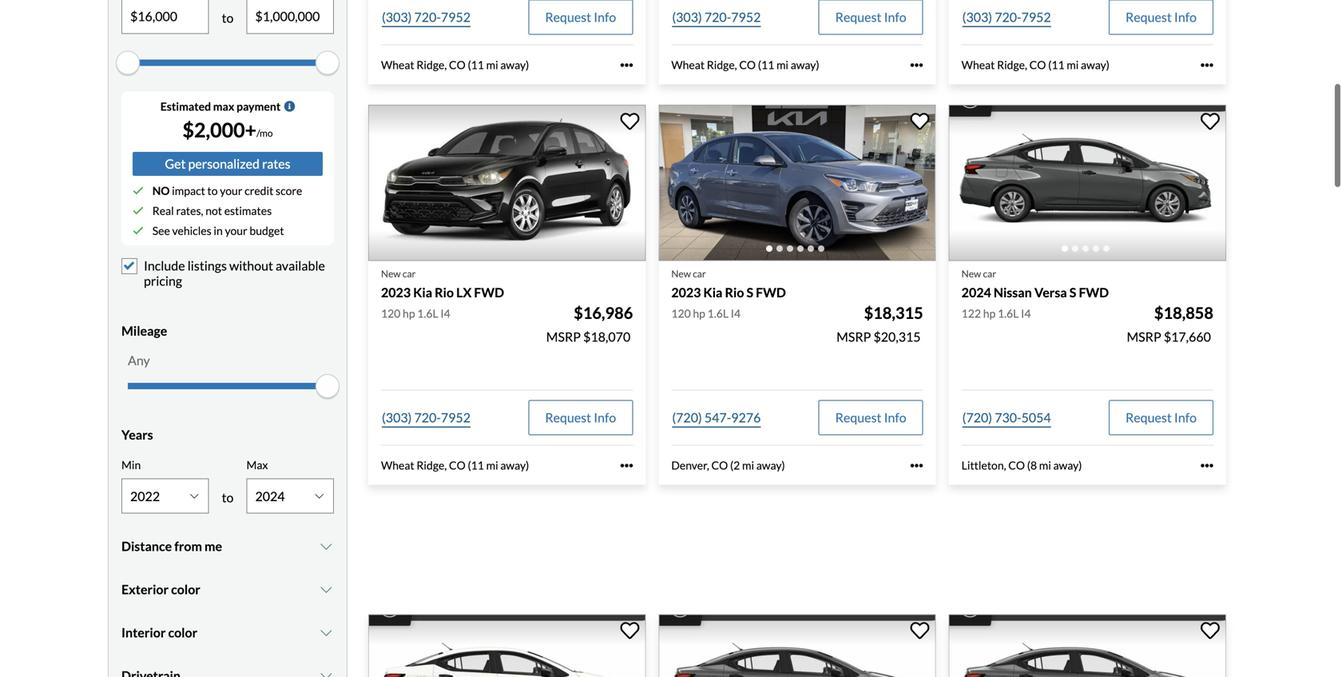 Task type: vqa. For each thing, say whether or not it's contained in the screenshot.
Rating to the top
no



Task type: describe. For each thing, give the bounding box(es) containing it.
min
[[122, 458, 141, 472]]

littleton, co (8 mi away)
[[962, 459, 1083, 472]]

msrp for $18,858
[[1128, 329, 1162, 345]]

include
[[144, 258, 185, 273]]

(8
[[1028, 459, 1038, 472]]

fwd for $18,315
[[756, 285, 787, 300]]

mileage button
[[122, 311, 334, 351]]

$18,070
[[584, 329, 631, 345]]

122 hp 1.6l i4
[[962, 307, 1032, 320]]

$2,000+ /mo
[[183, 118, 273, 142]]

chevron down image for interior color
[[318, 626, 334, 639]]

msrp for $16,986
[[547, 329, 581, 345]]

check image for see vehicles in your budget
[[133, 225, 144, 236]]

see
[[152, 224, 170, 237]]

any
[[128, 353, 150, 368]]

real
[[152, 204, 174, 217]]

2024
[[962, 285, 992, 300]]

rates
[[262, 156, 291, 171]]

estimated max payment
[[160, 99, 281, 113]]

distance from me button
[[122, 526, 334, 566]]

1.6l for $16,986
[[418, 307, 439, 320]]

no impact to your credit score
[[152, 184, 302, 197]]

exterior color
[[122, 582, 201, 597]]

(720) for $18,858
[[963, 410, 993, 425]]

car for $18,315
[[693, 268, 706, 279]]

estimated
[[160, 99, 211, 113]]

not
[[206, 204, 222, 217]]

2023 for $16,986
[[381, 285, 411, 300]]

info circle image
[[284, 101, 295, 112]]

new for $18,858
[[962, 268, 982, 279]]

color for interior color
[[168, 625, 198, 640]]

me
[[205, 538, 222, 554]]

nissan
[[994, 285, 1033, 300]]

lx
[[457, 285, 472, 300]]

(720) 547-9276
[[673, 410, 761, 425]]

previous image image for $18,315
[[669, 170, 685, 196]]

in
[[214, 224, 223, 237]]

vehicles
[[172, 224, 212, 237]]

denver, co (2 mi away)
[[672, 459, 786, 472]]

hp for $18,315
[[693, 307, 706, 320]]

i4 for $18,858
[[1022, 307, 1032, 320]]

new for $18,315
[[672, 268, 691, 279]]

distance from me
[[122, 538, 222, 554]]

(720) 547-9276 button
[[672, 400, 762, 435]]

1 vertical spatial to
[[207, 184, 218, 197]]

chevron down image
[[318, 540, 334, 553]]

Min text field
[[122, 0, 208, 33]]

car for $18,858
[[984, 268, 997, 279]]

0 vertical spatial to
[[222, 10, 234, 25]]

$18,315
[[865, 304, 924, 323]]

rio for $16,986
[[435, 285, 454, 300]]

/mo
[[257, 127, 273, 139]]

9276
[[732, 410, 761, 425]]

2 vertical spatial to
[[222, 490, 234, 505]]

no
[[152, 184, 170, 197]]

kia for $18,315
[[704, 285, 723, 300]]

versa
[[1035, 285, 1068, 300]]

new for $16,986
[[381, 268, 401, 279]]

available
[[276, 258, 325, 273]]

exterior color button
[[122, 570, 334, 610]]

ellipsis h image
[[621, 459, 633, 472]]

budget
[[250, 224, 284, 237]]

steel gray 2023 kia rio s fwd sedan front-wheel drive continuously variable transmission image
[[659, 105, 937, 261]]

120 hp 1.6l i4 for $18,315
[[672, 307, 741, 320]]

new car 2023 kia rio lx fwd
[[381, 268, 504, 300]]

msrp for $18,315
[[837, 329, 872, 345]]

without
[[229, 258, 273, 273]]

$16,986
[[574, 304, 633, 323]]

get personalized rates button
[[133, 152, 323, 176]]

get personalized rates
[[165, 156, 291, 171]]

$16,986 msrp $18,070
[[547, 304, 633, 345]]

your for credit
[[220, 184, 243, 197]]

s for $18,315
[[747, 285, 754, 300]]

Max text field
[[247, 0, 333, 33]]



Task type: locate. For each thing, give the bounding box(es) containing it.
1 i4 from the left
[[441, 307, 451, 320]]

120 hp 1.6l i4 down new car 2023 kia rio s fwd
[[672, 307, 741, 320]]

1 vertical spatial your
[[225, 224, 248, 237]]

interior color
[[122, 625, 198, 640]]

check image down check image
[[133, 205, 144, 216]]

3 car from the left
[[984, 268, 997, 279]]

1 previous image image from the left
[[669, 170, 685, 196]]

hp
[[403, 307, 415, 320], [693, 307, 706, 320], [984, 307, 996, 320]]

real rates, not estimates
[[152, 204, 272, 217]]

2 previous image image from the left
[[959, 170, 975, 196]]

fwd inside new car 2023 kia rio s fwd
[[756, 285, 787, 300]]

color inside exterior color dropdown button
[[171, 582, 201, 597]]

0 horizontal spatial new
[[381, 268, 401, 279]]

i4
[[441, 307, 451, 320], [731, 307, 741, 320], [1022, 307, 1032, 320]]

7952
[[441, 9, 471, 25], [732, 9, 761, 25], [1022, 9, 1052, 25], [441, 410, 471, 425]]

next image image for $18,315
[[911, 170, 927, 196]]

2 2023 from the left
[[672, 285, 701, 300]]

littleton,
[[962, 459, 1007, 472]]

0 horizontal spatial msrp
[[547, 329, 581, 345]]

0 horizontal spatial (720)
[[673, 410, 702, 425]]

new car 2024 nissan versa s fwd
[[962, 268, 1110, 300]]

2 msrp from the left
[[837, 329, 872, 345]]

2 new from the left
[[672, 268, 691, 279]]

3 msrp from the left
[[1128, 329, 1162, 345]]

s inside new car 2024 nissan versa s fwd
[[1070, 285, 1077, 300]]

mi
[[487, 58, 499, 72], [777, 58, 789, 72], [1067, 58, 1079, 72], [487, 459, 499, 472], [743, 459, 755, 472], [1040, 459, 1052, 472]]

gray 2024 nissan versa s fwd sedan front-wheel drive manual image
[[949, 105, 1227, 261], [659, 614, 937, 677], [949, 614, 1227, 677]]

1 chevron down image from the top
[[318, 583, 334, 596]]

0 horizontal spatial 2023
[[381, 285, 411, 300]]

1 horizontal spatial 1.6l
[[708, 307, 729, 320]]

hp down new car 2023 kia rio s fwd
[[693, 307, 706, 320]]

fwd
[[474, 285, 504, 300], [756, 285, 787, 300], [1080, 285, 1110, 300]]

0 vertical spatial chevron down image
[[318, 583, 334, 596]]

2 kia from the left
[[704, 285, 723, 300]]

$18,858 msrp $17,660
[[1128, 304, 1214, 345]]

kia
[[413, 285, 433, 300], [704, 285, 723, 300]]

interior
[[122, 625, 166, 640]]

car for $16,986
[[403, 268, 416, 279]]

1 new from the left
[[381, 268, 401, 279]]

1 vertical spatial chevron down image
[[318, 626, 334, 639]]

wheat
[[381, 58, 415, 72], [672, 58, 705, 72], [962, 58, 996, 72], [381, 459, 415, 472]]

0 horizontal spatial 120 hp 1.6l i4
[[381, 307, 451, 320]]

ellipsis h image
[[621, 59, 633, 71], [911, 59, 924, 71], [1202, 59, 1214, 71], [911, 459, 924, 472], [1202, 459, 1214, 472]]

1 kia from the left
[[413, 285, 433, 300]]

msrp inside '$18,315 msrp $20,315'
[[837, 329, 872, 345]]

car inside new car 2023 kia rio lx fwd
[[403, 268, 416, 279]]

kia for $16,986
[[413, 285, 433, 300]]

$18,315 msrp $20,315
[[837, 304, 924, 345]]

730-
[[995, 410, 1022, 425]]

2 horizontal spatial 1.6l
[[998, 307, 1020, 320]]

2 fwd from the left
[[756, 285, 787, 300]]

(720) 730-5054
[[963, 410, 1052, 425]]

kia inside new car 2023 kia rio s fwd
[[704, 285, 723, 300]]

120
[[381, 307, 401, 320], [672, 307, 691, 320]]

previous image image
[[669, 170, 685, 196], [959, 170, 975, 196]]

2 horizontal spatial fwd
[[1080, 285, 1110, 300]]

s for $18,858
[[1070, 285, 1077, 300]]

distance
[[122, 538, 172, 554]]

co
[[449, 58, 466, 72], [740, 58, 756, 72], [1030, 58, 1047, 72], [449, 459, 466, 472], [712, 459, 728, 472], [1009, 459, 1026, 472]]

(720) left 547-
[[673, 410, 702, 425]]

from
[[174, 538, 202, 554]]

s
[[747, 285, 754, 300], [1070, 285, 1077, 300]]

i4 down new car 2023 kia rio s fwd
[[731, 307, 741, 320]]

0 vertical spatial color
[[171, 582, 201, 597]]

1 horizontal spatial i4
[[731, 307, 741, 320]]

1 fwd from the left
[[474, 285, 504, 300]]

1 rio from the left
[[435, 285, 454, 300]]

2 horizontal spatial i4
[[1022, 307, 1032, 320]]

0 vertical spatial your
[[220, 184, 243, 197]]

1.6l down nissan
[[998, 307, 1020, 320]]

2 120 hp 1.6l i4 from the left
[[672, 307, 741, 320]]

new inside new car 2023 kia rio lx fwd
[[381, 268, 401, 279]]

1.6l down new car 2023 kia rio lx fwd
[[418, 307, 439, 320]]

color right interior
[[168, 625, 198, 640]]

your for budget
[[225, 224, 248, 237]]

2 (720) from the left
[[963, 410, 993, 425]]

your right in
[[225, 224, 248, 237]]

2023 inside new car 2023 kia rio lx fwd
[[381, 285, 411, 300]]

denver,
[[672, 459, 710, 472]]

1.6l for $18,858
[[998, 307, 1020, 320]]

2023 inside new car 2023 kia rio s fwd
[[672, 285, 701, 300]]

1.6l down new car 2023 kia rio s fwd
[[708, 307, 729, 320]]

0 horizontal spatial next image image
[[911, 170, 927, 196]]

1 next image image from the left
[[911, 170, 927, 196]]

request
[[545, 9, 592, 25], [836, 9, 882, 25], [1126, 9, 1173, 25], [545, 410, 592, 425], [836, 410, 882, 425], [1126, 410, 1173, 425]]

0 horizontal spatial 120
[[381, 307, 401, 320]]

1 horizontal spatial car
[[693, 268, 706, 279]]

car inside new car 2024 nissan versa s fwd
[[984, 268, 997, 279]]

120 for $16,986
[[381, 307, 401, 320]]

0 horizontal spatial 1.6l
[[418, 307, 439, 320]]

1 horizontal spatial new
[[672, 268, 691, 279]]

1 horizontal spatial s
[[1070, 285, 1077, 300]]

2 1.6l from the left
[[708, 307, 729, 320]]

120 down new car 2023 kia rio lx fwd
[[381, 307, 401, 320]]

120 down new car 2023 kia rio s fwd
[[672, 307, 691, 320]]

2 rio from the left
[[725, 285, 745, 300]]

1 s from the left
[[747, 285, 754, 300]]

1 vertical spatial color
[[168, 625, 198, 640]]

aurora black 2023 kia rio lx fwd sedan front-wheel drive continuously variable transmission image
[[369, 105, 646, 261]]

your
[[220, 184, 243, 197], [225, 224, 248, 237]]

(720) left 730-
[[963, 410, 993, 425]]

rates,
[[176, 204, 203, 217]]

i4 down nissan
[[1022, 307, 1032, 320]]

3 1.6l from the left
[[998, 307, 1020, 320]]

hp for $18,858
[[984, 307, 996, 320]]

2 horizontal spatial hp
[[984, 307, 996, 320]]

include listings without available pricing
[[144, 258, 325, 289]]

0 horizontal spatial previous image image
[[669, 170, 685, 196]]

3 new from the left
[[962, 268, 982, 279]]

(303)
[[382, 9, 412, 25], [673, 9, 702, 25], [963, 9, 993, 25], [382, 410, 412, 425]]

1 car from the left
[[403, 268, 416, 279]]

color
[[171, 582, 201, 597], [168, 625, 198, 640]]

2 horizontal spatial car
[[984, 268, 997, 279]]

to up real rates, not estimates
[[207, 184, 218, 197]]

1 horizontal spatial previous image image
[[959, 170, 975, 196]]

(303) 720-7952
[[382, 9, 471, 25], [673, 9, 761, 25], [963, 9, 1052, 25], [382, 410, 471, 425]]

rio inside new car 2023 kia rio s fwd
[[725, 285, 745, 300]]

rio inside new car 2023 kia rio lx fwd
[[435, 285, 454, 300]]

1 horizontal spatial (720)
[[963, 410, 993, 425]]

2 vertical spatial chevron down image
[[318, 670, 334, 677]]

s inside new car 2023 kia rio s fwd
[[747, 285, 754, 300]]

0 horizontal spatial rio
[[435, 285, 454, 300]]

1 1.6l from the left
[[418, 307, 439, 320]]

car
[[403, 268, 416, 279], [693, 268, 706, 279], [984, 268, 997, 279]]

0 horizontal spatial hp
[[403, 307, 415, 320]]

3 hp from the left
[[984, 307, 996, 320]]

1 horizontal spatial hp
[[693, 307, 706, 320]]

1 hp from the left
[[403, 307, 415, 320]]

1 horizontal spatial 120 hp 1.6l i4
[[672, 307, 741, 320]]

0 horizontal spatial car
[[403, 268, 416, 279]]

(303) 720-7952 button
[[381, 0, 472, 35], [672, 0, 762, 35], [962, 0, 1053, 35], [381, 400, 472, 435]]

1 (720) from the left
[[673, 410, 702, 425]]

max
[[213, 99, 235, 113]]

fwd for $18,858
[[1080, 285, 1110, 300]]

color inside interior color dropdown button
[[168, 625, 198, 640]]

1 horizontal spatial next image image
[[1202, 170, 1217, 196]]

request info
[[545, 9, 617, 25], [836, 9, 907, 25], [1126, 9, 1198, 25], [545, 410, 617, 425], [836, 410, 907, 425], [1126, 410, 1198, 425]]

1 horizontal spatial kia
[[704, 285, 723, 300]]

1 check image from the top
[[133, 205, 144, 216]]

hp down new car 2023 kia rio lx fwd
[[403, 307, 415, 320]]

1 msrp from the left
[[547, 329, 581, 345]]

2 check image from the top
[[133, 225, 144, 236]]

1.6l for $18,315
[[708, 307, 729, 320]]

5054
[[1022, 410, 1052, 425]]

to up the distance from me dropdown button at left
[[222, 490, 234, 505]]

see vehicles in your budget
[[152, 224, 284, 237]]

1 horizontal spatial 2023
[[672, 285, 701, 300]]

color for exterior color
[[171, 582, 201, 597]]

1 horizontal spatial fwd
[[756, 285, 787, 300]]

fwd inside new car 2024 nissan versa s fwd
[[1080, 285, 1110, 300]]

new inside new car 2023 kia rio s fwd
[[672, 268, 691, 279]]

i4 down new car 2023 kia rio lx fwd
[[441, 307, 451, 320]]

(720) for $18,315
[[673, 410, 702, 425]]

120 for $18,315
[[672, 307, 691, 320]]

payment
[[237, 99, 281, 113]]

(2
[[731, 459, 740, 472]]

fwd for $16,986
[[474, 285, 504, 300]]

0 horizontal spatial fwd
[[474, 285, 504, 300]]

3 i4 from the left
[[1022, 307, 1032, 320]]

1 horizontal spatial rio
[[725, 285, 745, 300]]

0 horizontal spatial kia
[[413, 285, 433, 300]]

white 2024 nissan versa s fwd sedan front-wheel drive manual image
[[369, 614, 646, 677]]

2 chevron down image from the top
[[318, 626, 334, 639]]

msrp left $17,660
[[1128, 329, 1162, 345]]

0 vertical spatial check image
[[133, 205, 144, 216]]

new inside new car 2024 nissan versa s fwd
[[962, 268, 982, 279]]

chevron down image for exterior color
[[318, 583, 334, 596]]

120 hp 1.6l i4 down new car 2023 kia rio lx fwd
[[381, 307, 451, 320]]

1 horizontal spatial 120
[[672, 307, 691, 320]]

years
[[122, 427, 153, 443]]

1 120 from the left
[[381, 307, 401, 320]]

pricing
[[144, 273, 182, 289]]

2 horizontal spatial msrp
[[1128, 329, 1162, 345]]

$18,858
[[1155, 304, 1214, 323]]

2 hp from the left
[[693, 307, 706, 320]]

exterior
[[122, 582, 169, 597]]

car inside new car 2023 kia rio s fwd
[[693, 268, 706, 279]]

i4 for $18,315
[[731, 307, 741, 320]]

msrp left $20,315
[[837, 329, 872, 345]]

next image image
[[911, 170, 927, 196], [1202, 170, 1217, 196]]

years button
[[122, 415, 334, 455]]

3 chevron down image from the top
[[318, 670, 334, 677]]

1 120 hp 1.6l i4 from the left
[[381, 307, 451, 320]]

$20,315
[[874, 329, 921, 345]]

mileage
[[122, 323, 167, 339]]

msrp inside $16,986 msrp $18,070
[[547, 329, 581, 345]]

3 fwd from the left
[[1080, 285, 1110, 300]]

1 vertical spatial check image
[[133, 225, 144, 236]]

impact
[[172, 184, 205, 197]]

max
[[247, 458, 268, 472]]

2 120 from the left
[[672, 307, 691, 320]]

color right exterior
[[171, 582, 201, 597]]

check image left see
[[133, 225, 144, 236]]

2 horizontal spatial new
[[962, 268, 982, 279]]

rio for $18,315
[[725, 285, 745, 300]]

i4 for $16,986
[[441, 307, 451, 320]]

2 s from the left
[[1070, 285, 1077, 300]]

interior color button
[[122, 613, 334, 653]]

chevron down image inside exterior color dropdown button
[[318, 583, 334, 596]]

hp for $16,986
[[403, 307, 415, 320]]

score
[[276, 184, 302, 197]]

to left "max" text box
[[222, 10, 234, 25]]

$17,660
[[1165, 329, 1212, 345]]

chevron down image inside interior color dropdown button
[[318, 626, 334, 639]]

fwd inside new car 2023 kia rio lx fwd
[[474, 285, 504, 300]]

kia inside new car 2023 kia rio lx fwd
[[413, 285, 433, 300]]

your up estimates
[[220, 184, 243, 197]]

new car 2023 kia rio s fwd
[[672, 268, 787, 300]]

wheat ridge, co (11 mi away)
[[381, 58, 529, 72], [672, 58, 820, 72], [962, 58, 1110, 72], [381, 459, 529, 472]]

info
[[594, 9, 617, 25], [885, 9, 907, 25], [1175, 9, 1198, 25], [594, 410, 617, 425], [885, 410, 907, 425], [1175, 410, 1198, 425]]

msrp inside $18,858 msrp $17,660
[[1128, 329, 1162, 345]]

(720)
[[673, 410, 702, 425], [963, 410, 993, 425]]

2 next image image from the left
[[1202, 170, 1217, 196]]

get
[[165, 156, 186, 171]]

new
[[381, 268, 401, 279], [672, 268, 691, 279], [962, 268, 982, 279]]

check image
[[133, 205, 144, 216], [133, 225, 144, 236]]

122
[[962, 307, 982, 320]]

to
[[222, 10, 234, 25], [207, 184, 218, 197], [222, 490, 234, 505]]

0 horizontal spatial s
[[747, 285, 754, 300]]

2 car from the left
[[693, 268, 706, 279]]

(720) 730-5054 button
[[962, 400, 1053, 435]]

previous image image for $18,858
[[959, 170, 975, 196]]

msrp
[[547, 329, 581, 345], [837, 329, 872, 345], [1128, 329, 1162, 345]]

2 i4 from the left
[[731, 307, 741, 320]]

0 horizontal spatial i4
[[441, 307, 451, 320]]

personalized
[[188, 156, 260, 171]]

check image for real rates, not estimates
[[133, 205, 144, 216]]

next image image for $18,858
[[1202, 170, 1217, 196]]

listings
[[188, 258, 227, 273]]

request info button
[[529, 0, 633, 35], [819, 0, 924, 35], [1110, 0, 1214, 35], [529, 400, 633, 435], [819, 400, 924, 435], [1110, 400, 1214, 435]]

estimates
[[224, 204, 272, 217]]

msrp left $18,070 at the left of the page
[[547, 329, 581, 345]]

hp right 122
[[984, 307, 996, 320]]

2023 for $18,315
[[672, 285, 701, 300]]

credit
[[245, 184, 274, 197]]

2023
[[381, 285, 411, 300], [672, 285, 701, 300]]

check image
[[133, 185, 144, 196]]

chevron down image
[[318, 583, 334, 596], [318, 626, 334, 639], [318, 670, 334, 677]]

547-
[[705, 410, 732, 425]]

1 horizontal spatial msrp
[[837, 329, 872, 345]]

1.6l
[[418, 307, 439, 320], [708, 307, 729, 320], [998, 307, 1020, 320]]

720-
[[415, 9, 441, 25], [705, 9, 732, 25], [995, 9, 1022, 25], [415, 410, 441, 425]]

120 hp 1.6l i4 for $16,986
[[381, 307, 451, 320]]

$2,000+
[[183, 118, 257, 142]]

1 2023 from the left
[[381, 285, 411, 300]]



